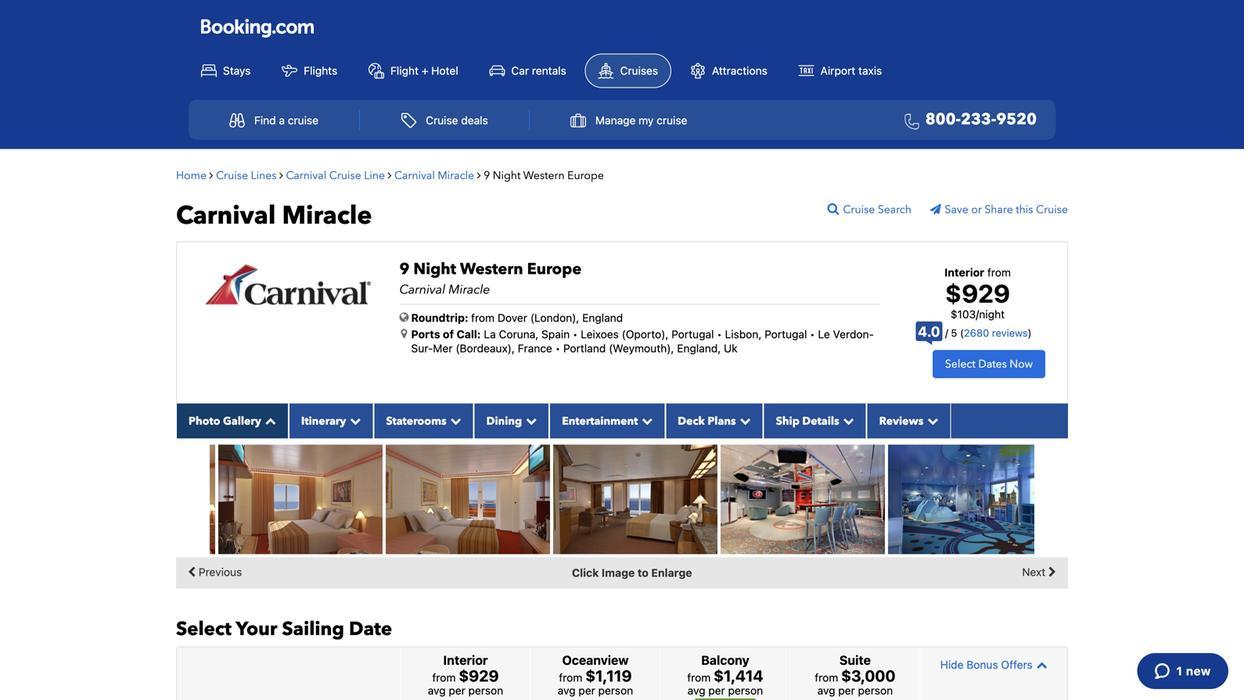 Task type: locate. For each thing, give the bounding box(es) containing it.
9 up globe image
[[400, 259, 410, 280]]

spain
[[542, 328, 570, 341]]

night up roundtrip:
[[414, 259, 456, 280]]

1 cruise from the left
[[288, 114, 319, 127]]

night
[[493, 168, 521, 183], [414, 259, 456, 280]]

chevron down image
[[522, 415, 537, 426], [638, 415, 653, 426], [736, 415, 751, 426], [924, 415, 939, 426]]

cruise
[[288, 114, 319, 127], [657, 114, 688, 127]]

1 portugal from the left
[[672, 328, 714, 341]]

per inside balcony from $1,414 avg per person
[[709, 684, 725, 697]]

next
[[1022, 566, 1049, 579]]

a
[[279, 114, 285, 127]]

plans
[[708, 414, 736, 429]]

1 chevron down image from the left
[[346, 415, 361, 426]]

cruises
[[620, 64, 658, 77]]

1 horizontal spatial angle right image
[[388, 170, 392, 181]]

0 horizontal spatial chevron up image
[[261, 415, 276, 426]]

9 right carnival miracle "link"
[[484, 168, 490, 183]]

night right carnival miracle "link"
[[493, 168, 521, 183]]

2 vertical spatial miracle
[[449, 281, 490, 299]]

2 avg from the left
[[558, 684, 576, 697]]

•
[[573, 328, 578, 341], [717, 328, 722, 341], [810, 328, 815, 341], [555, 342, 560, 355]]

1 horizontal spatial 9
[[484, 168, 490, 183]]

2 angle right image from the left
[[388, 170, 392, 181]]

cruise right my
[[657, 114, 688, 127]]

chevron up image inside photo gallery 'dropdown button'
[[261, 415, 276, 426]]

person inside balcony from $1,414 avg per person
[[728, 684, 763, 697]]

flight
[[391, 64, 419, 77]]

oceanview
[[562, 653, 629, 668]]

1 vertical spatial $929
[[459, 667, 499, 685]]

0 vertical spatial western
[[523, 168, 565, 183]]

europe down manage
[[568, 168, 604, 183]]

miracle up roundtrip:
[[449, 281, 490, 299]]

chevron down image inside deck plans dropdown button
[[736, 415, 751, 426]]

miracle down cruise deals
[[438, 168, 474, 183]]

oceanview from $1,119 avg per person
[[558, 653, 633, 697]]

cruise inside travel menu 'navigation'
[[426, 114, 458, 127]]

4 person from the left
[[858, 684, 893, 697]]

call:
[[457, 328, 481, 341]]

carnival up roundtrip:
[[400, 281, 446, 299]]

person down 'oceanview'
[[598, 684, 633, 697]]

ports
[[411, 328, 440, 341]]

3 chevron down image from the left
[[839, 415, 854, 426]]

(oporto),
[[622, 328, 669, 341]]

$929 inside interior from $929 avg per person
[[459, 667, 499, 685]]

from down 'balcony'
[[687, 671, 711, 684]]

rentals
[[532, 64, 566, 77]]

home link
[[176, 168, 207, 183]]

avg inside interior from $929 avg per person
[[428, 684, 446, 697]]

person
[[468, 684, 503, 697], [598, 684, 633, 697], [728, 684, 763, 697], [858, 684, 893, 697]]

cruise inside dropdown button
[[657, 114, 688, 127]]

chevron up image for hide bonus offers
[[1033, 660, 1048, 671]]

$929 inside interior from $929 $103 / night
[[945, 279, 1010, 309]]

chevron down image left reviews
[[839, 415, 854, 426]]

cruise right this
[[1036, 203, 1068, 217]]

balcony image
[[386, 445, 550, 554]]

miracle
[[438, 168, 474, 183], [282, 199, 372, 233], [449, 281, 490, 299]]

cruise deals
[[426, 114, 488, 127]]

(bordeaux),
[[456, 342, 515, 355]]

person down 'suite'
[[858, 684, 893, 697]]

1 horizontal spatial chevron down image
[[447, 415, 461, 426]]

0 vertical spatial night
[[493, 168, 521, 183]]

per down interior at bottom left
[[449, 684, 466, 697]]

cruise left deals
[[426, 114, 458, 127]]

angle right image down deals
[[477, 170, 481, 181]]

select for select          dates now
[[945, 357, 976, 372]]

4 per from the left
[[838, 684, 855, 697]]

flights
[[304, 64, 337, 77]]

chevron up image right bonus on the bottom of page
[[1033, 660, 1048, 671]]

carnival cruise line link
[[286, 168, 385, 183]]

1 horizontal spatial select
[[945, 357, 976, 372]]

avg down interior at bottom left
[[428, 684, 446, 697]]

per inside suite from $3,000 avg per person
[[838, 684, 855, 697]]

europe inside '9 night western europe carnival miracle'
[[527, 259, 582, 280]]

0 horizontal spatial cruise
[[288, 114, 319, 127]]

chevron down image inside reviews "dropdown button"
[[924, 415, 939, 426]]

dining button
[[474, 404, 550, 439]]

chevron down image for reviews
[[924, 415, 939, 426]]

+
[[422, 64, 428, 77]]

night inside '9 night western europe carnival miracle'
[[414, 259, 456, 280]]

avg up recommended "image"
[[688, 684, 706, 697]]

photo gallery button
[[176, 404, 289, 439]]

car rentals
[[511, 64, 566, 77]]

9 inside '9 night western europe carnival miracle'
[[400, 259, 410, 280]]

0 horizontal spatial 9
[[400, 259, 410, 280]]

flight + hotel
[[391, 64, 458, 77]]

chevron up image for photo gallery
[[261, 415, 276, 426]]

chevron down image for dining
[[522, 415, 537, 426]]

portugal left le
[[765, 328, 807, 341]]

camp ocean: penguins image
[[888, 445, 1053, 554]]

le verdon- sur-mer (bordeaux), france
[[411, 328, 874, 355]]

angle right image right lines
[[279, 170, 283, 181]]

cruise search link
[[828, 203, 927, 217]]

lisbon,
[[725, 328, 762, 341]]

angle right image right "line"
[[388, 170, 392, 181]]

3 angle right image from the left
[[477, 170, 481, 181]]

800-233-9520 link
[[898, 109, 1037, 131]]

carnival inside '9 night western europe carnival miracle'
[[400, 281, 446, 299]]

avg inside balcony from $1,414 avg per person
[[688, 684, 706, 697]]

leixoes
[[581, 328, 619, 341]]

/ left 5
[[945, 327, 948, 339]]

chevron up image inside hide bonus offers link
[[1033, 660, 1048, 671]]

chevron down image for deck plans
[[736, 415, 751, 426]]

carnival right lines
[[286, 168, 327, 183]]

0 horizontal spatial night
[[414, 259, 456, 280]]

chevron left image
[[188, 561, 196, 584]]

europe up (london),
[[527, 259, 582, 280]]

carnival miracle
[[394, 168, 474, 183], [176, 199, 372, 233]]

image
[[602, 566, 635, 579]]

reviews
[[992, 327, 1028, 339]]

hotel
[[431, 64, 458, 77]]

angle right image for cruise lines
[[279, 170, 283, 181]]

chevron down image inside ship details dropdown button
[[839, 415, 854, 426]]

from for oceanview from $1,119 avg per person
[[559, 671, 583, 684]]

paper plane image
[[930, 204, 945, 215]]

from inside interior from $929 $103 / night
[[988, 266, 1011, 279]]

0 vertical spatial $929
[[945, 279, 1010, 309]]

angle right image
[[209, 170, 213, 181]]

travel menu navigation
[[189, 100, 1056, 140]]

le
[[818, 328, 830, 341]]

manage
[[596, 114, 636, 127]]

1 vertical spatial miracle
[[282, 199, 372, 233]]

$929
[[945, 279, 1010, 309], [459, 667, 499, 685]]

2 cruise from the left
[[657, 114, 688, 127]]

miracle down carnival cruise line
[[282, 199, 372, 233]]

0 vertical spatial select
[[945, 357, 976, 372]]

manage my cruise
[[596, 114, 688, 127]]

entertainment
[[562, 414, 638, 429]]

car rentals link
[[477, 54, 579, 87]]

interior image
[[51, 445, 215, 554]]

2 horizontal spatial angle right image
[[477, 170, 481, 181]]

mer
[[433, 342, 453, 355]]

0 vertical spatial europe
[[568, 168, 604, 183]]

9 for 9 night western europe carnival miracle
[[400, 259, 410, 280]]

balcony
[[701, 653, 750, 668]]

800-233-9520
[[926, 109, 1037, 130]]

3 per from the left
[[709, 684, 725, 697]]

cruise lines
[[216, 168, 277, 183]]

2 chevron down image from the left
[[638, 415, 653, 426]]

0 horizontal spatial angle right image
[[279, 170, 283, 181]]

attractions link
[[678, 54, 780, 87]]

from for interior from $929 $103 / night
[[988, 266, 1011, 279]]

chevron down image inside "itinerary" dropdown button
[[346, 415, 361, 426]]

chevron down image left dining
[[447, 415, 461, 426]]

1 vertical spatial night
[[414, 259, 456, 280]]

0 horizontal spatial carnival miracle
[[176, 199, 372, 233]]

3 person from the left
[[728, 684, 763, 697]]

0 horizontal spatial /
[[945, 327, 948, 339]]

carnival
[[286, 168, 327, 183], [394, 168, 435, 183], [176, 199, 276, 233], [400, 281, 446, 299]]

0 horizontal spatial $929
[[459, 667, 499, 685]]

cruise right angle right icon
[[216, 168, 248, 183]]

1 horizontal spatial /
[[976, 308, 979, 321]]

select
[[945, 357, 976, 372], [176, 617, 232, 642]]

portland
[[563, 342, 606, 355]]

0 horizontal spatial chevron down image
[[346, 415, 361, 426]]

chevron down image for itinerary
[[346, 415, 361, 426]]

cruise search
[[843, 203, 912, 217]]

reviews button
[[867, 404, 951, 439]]

club o2 image
[[721, 445, 885, 554]]

4.0 / 5 ( 2680 reviews )
[[918, 323, 1032, 340]]

suite image
[[553, 445, 718, 554]]

0 horizontal spatial portugal
[[672, 328, 714, 341]]

avg for $1,414
[[688, 684, 706, 697]]

select down (
[[945, 357, 976, 372]]

chevron down image inside dining "dropdown button"
[[522, 415, 537, 426]]

chevron right image
[[1049, 561, 1057, 584]]

reviews
[[879, 414, 924, 429]]

from left $3,000
[[815, 671, 838, 684]]

from inside interior from $929 avg per person
[[432, 671, 456, 684]]

from for roundtrip: from dover (london), england
[[471, 312, 495, 324]]

per
[[449, 684, 466, 697], [579, 684, 595, 697], [709, 684, 725, 697], [838, 684, 855, 697]]

angle right image
[[279, 170, 283, 181], [388, 170, 392, 181], [477, 170, 481, 181]]

1 vertical spatial 9
[[400, 259, 410, 280]]

click
[[572, 566, 599, 579]]

bonus
[[967, 658, 998, 671]]

1 horizontal spatial carnival miracle
[[394, 168, 474, 183]]

car
[[511, 64, 529, 77]]

(london),
[[530, 312, 579, 324]]

avg inside suite from $3,000 avg per person
[[818, 684, 836, 697]]

1 avg from the left
[[428, 684, 446, 697]]

4 chevron down image from the left
[[924, 415, 939, 426]]

chevron up image left itinerary
[[261, 415, 276, 426]]

person inside suite from $3,000 avg per person
[[858, 684, 893, 697]]

western inside '9 night western europe carnival miracle'
[[460, 259, 523, 280]]

9 night western europe carnival miracle
[[400, 259, 582, 299]]

avg for $929
[[428, 684, 446, 697]]

from inside suite from $3,000 avg per person
[[815, 671, 838, 684]]

cruise left search
[[843, 203, 875, 217]]

avg left $3,000
[[818, 684, 836, 697]]

cruise for cruise search
[[843, 203, 875, 217]]

la coruna, spain • leixoes (oporto), portugal • lisbon, portugal •
[[484, 328, 815, 341]]

find a cruise
[[254, 114, 319, 127]]

avg inside oceanview from $1,119 avg per person
[[558, 684, 576, 697]]

cruise for cruise deals
[[426, 114, 458, 127]]

1 vertical spatial select
[[176, 617, 232, 642]]

dates
[[979, 357, 1007, 372]]

2 person from the left
[[598, 684, 633, 697]]

save
[[945, 203, 969, 217]]

1 horizontal spatial $929
[[945, 279, 1010, 309]]

0 vertical spatial 9
[[484, 168, 490, 183]]

1 vertical spatial western
[[460, 259, 523, 280]]

carnival right "line"
[[394, 168, 435, 183]]

1 vertical spatial europe
[[527, 259, 582, 280]]

$929 for interior from $929 $103 / night
[[945, 279, 1010, 309]]

chevron down image left staterooms
[[346, 415, 361, 426]]

cruise right a at the top of page
[[288, 114, 319, 127]]

person inside interior from $929 avg per person
[[468, 684, 503, 697]]

person down interior at bottom left
[[468, 684, 503, 697]]

2 per from the left
[[579, 684, 595, 697]]

1 angle right image from the left
[[279, 170, 283, 181]]

or
[[971, 203, 982, 217]]

angle right image for carnival cruise line
[[388, 170, 392, 181]]

from down 'oceanview'
[[559, 671, 583, 684]]

4 avg from the left
[[818, 684, 836, 697]]

avg down 'oceanview'
[[558, 684, 576, 697]]

per down 'suite'
[[838, 684, 855, 697]]

1 horizontal spatial chevron up image
[[1033, 660, 1048, 671]]

9 night western europe
[[484, 168, 604, 183]]

1 horizontal spatial portugal
[[765, 328, 807, 341]]

/ inside interior from $929 $103 / night
[[976, 308, 979, 321]]

0 horizontal spatial select
[[176, 617, 232, 642]]

person inside oceanview from $1,119 avg per person
[[598, 684, 633, 697]]

select for select your sailing date
[[176, 617, 232, 642]]

3 avg from the left
[[688, 684, 706, 697]]

1 chevron down image from the left
[[522, 415, 537, 426]]

2680 reviews link
[[964, 327, 1028, 339]]

0 vertical spatial chevron up image
[[261, 415, 276, 426]]

person up recommended "image"
[[728, 684, 763, 697]]

1 vertical spatial chevron up image
[[1033, 660, 1048, 671]]

2 horizontal spatial chevron down image
[[839, 415, 854, 426]]

airport taxis
[[821, 64, 882, 77]]

carnival miracle down cruise deals link
[[394, 168, 474, 183]]

chevron down image inside entertainment dropdown button
[[638, 415, 653, 426]]

1 vertical spatial /
[[945, 327, 948, 339]]

itinerary
[[301, 414, 346, 429]]

interior from $929 $103 / night
[[945, 266, 1011, 321]]

from inside oceanview from $1,119 avg per person
[[559, 671, 583, 684]]

portugal up the england,
[[672, 328, 714, 341]]

search image
[[828, 203, 843, 215]]

person for $3,000
[[858, 684, 893, 697]]

line
[[364, 168, 385, 183]]

per down 'oceanview'
[[579, 684, 595, 697]]

1 person from the left
[[468, 684, 503, 697]]

find
[[254, 114, 276, 127]]

chevron up image
[[261, 415, 276, 426], [1033, 660, 1048, 671]]

2 chevron down image from the left
[[447, 415, 461, 426]]

previous
[[196, 566, 242, 579]]

1 horizontal spatial night
[[493, 168, 521, 183]]

from right interior
[[988, 266, 1011, 279]]

search
[[878, 203, 912, 217]]

chevron down image
[[346, 415, 361, 426], [447, 415, 461, 426], [839, 415, 854, 426]]

carnival miracle down lines
[[176, 199, 372, 233]]

per inside interior from $929 avg per person
[[449, 684, 466, 697]]

per up recommended "image"
[[709, 684, 725, 697]]

0 vertical spatial /
[[976, 308, 979, 321]]

3 chevron down image from the left
[[736, 415, 751, 426]]

from down interior at bottom left
[[432, 671, 456, 684]]

from inside balcony from $1,414 avg per person
[[687, 671, 711, 684]]

chevron down image inside staterooms dropdown button
[[447, 415, 461, 426]]

1 per from the left
[[449, 684, 466, 697]]

from up la
[[471, 312, 495, 324]]

per inside oceanview from $1,119 avg per person
[[579, 684, 595, 697]]

1 horizontal spatial cruise
[[657, 114, 688, 127]]

$1,414
[[714, 667, 764, 685]]

select left your at the bottom left of page
[[176, 617, 232, 642]]

/ up 4.0 / 5 ( 2680 reviews )
[[976, 308, 979, 321]]



Task type: describe. For each thing, give the bounding box(es) containing it.
per for $929
[[449, 684, 466, 697]]

click image to enlarge
[[572, 566, 692, 579]]

9 for 9 night western europe
[[484, 168, 490, 183]]

entertainment button
[[550, 404, 665, 439]]

airport
[[821, 64, 856, 77]]

0 vertical spatial carnival miracle
[[394, 168, 474, 183]]

carnival cruise line image
[[204, 263, 372, 307]]

verdon-
[[833, 328, 874, 341]]

portland (weymouth), england, uk
[[560, 342, 738, 355]]

$929 for interior from $929 avg per person
[[459, 667, 499, 685]]

previous link
[[184, 561, 242, 584]]

miracle inside '9 night western europe carnival miracle'
[[449, 281, 490, 299]]

europe for 9 night western europe carnival miracle
[[527, 259, 582, 280]]

avg for $3,000
[[818, 684, 836, 697]]

your
[[236, 617, 277, 642]]

to
[[638, 566, 649, 579]]

chevron down image for staterooms
[[447, 415, 461, 426]]

coruna,
[[499, 328, 539, 341]]

my
[[639, 114, 654, 127]]

from for suite from $3,000 avg per person
[[815, 671, 838, 684]]

person for $1,414
[[728, 684, 763, 697]]

cruise for manage my cruise
[[657, 114, 688, 127]]

$3,000
[[841, 667, 896, 685]]

(
[[960, 327, 964, 339]]

cruises link
[[585, 54, 672, 88]]

select          dates now link
[[933, 350, 1046, 378]]

find a cruise link
[[212, 105, 336, 135]]

cruise deals link
[[384, 105, 505, 135]]

home
[[176, 168, 207, 183]]

enlarge
[[651, 566, 692, 579]]

western for 9 night western europe
[[523, 168, 565, 183]]

recommended image
[[695, 699, 756, 700]]

$103
[[951, 308, 976, 321]]

of
[[443, 328, 454, 341]]

chevron down image for entertainment
[[638, 415, 653, 426]]

oceanview image
[[218, 445, 383, 554]]

england
[[582, 312, 623, 324]]

booking.com home image
[[201, 18, 314, 39]]

ship details
[[776, 414, 839, 429]]

interior
[[443, 653, 488, 668]]

cruise for find a cruise
[[288, 114, 319, 127]]

suite from $3,000 avg per person
[[815, 653, 896, 697]]

from for interior from $929 avg per person
[[432, 671, 456, 684]]

2 portugal from the left
[[765, 328, 807, 341]]

2680
[[964, 327, 989, 339]]

/ inside 4.0 / 5 ( 2680 reviews )
[[945, 327, 948, 339]]

from for balcony from $1,414 avg per person
[[687, 671, 711, 684]]

• left lisbon,
[[717, 328, 722, 341]]

share
[[985, 203, 1013, 217]]

map marker image
[[401, 328, 407, 339]]

now
[[1010, 357, 1033, 372]]

deals
[[461, 114, 488, 127]]

• up portland
[[573, 328, 578, 341]]

select          dates now
[[945, 357, 1033, 372]]

angle right image for carnival miracle
[[477, 170, 481, 181]]

france
[[518, 342, 552, 355]]

photo gallery
[[189, 414, 261, 429]]

cruise left "line"
[[329, 168, 361, 183]]

hide bonus offers
[[940, 658, 1033, 671]]

)
[[1028, 327, 1032, 339]]

per for $3,000
[[838, 684, 855, 697]]

person for $929
[[468, 684, 503, 697]]

carnival miracle main content
[[0, 157, 1076, 700]]

carnival down angle right icon
[[176, 199, 276, 233]]

stays
[[223, 64, 251, 77]]

• down spain
[[555, 342, 560, 355]]

offers
[[1001, 658, 1033, 671]]

avg for $1,119
[[558, 684, 576, 697]]

deck
[[678, 414, 705, 429]]

save or share this cruise link
[[930, 203, 1068, 217]]

dining
[[487, 414, 522, 429]]

deck plans
[[678, 414, 736, 429]]

roundtrip:
[[411, 312, 469, 324]]

interior from $929 avg per person
[[428, 653, 503, 697]]

itinerary button
[[289, 404, 374, 439]]

per for $1,414
[[709, 684, 725, 697]]

night for 9 night western europe carnival miracle
[[414, 259, 456, 280]]

hide
[[940, 658, 964, 671]]

europe for 9 night western europe
[[568, 168, 604, 183]]

dover
[[498, 312, 528, 324]]

9520
[[997, 109, 1037, 130]]

details
[[803, 414, 839, 429]]

select your sailing date
[[176, 617, 392, 642]]

gallery
[[223, 414, 261, 429]]

balcony from $1,414 avg per person
[[687, 653, 764, 697]]

western for 9 night western europe carnival miracle
[[460, 259, 523, 280]]

stays link
[[189, 54, 263, 87]]

ship details button
[[764, 404, 867, 439]]

cruise for cruise lines
[[216, 168, 248, 183]]

next link
[[1022, 561, 1060, 584]]

carnival miracle link
[[394, 168, 477, 183]]

(weymouth),
[[609, 342, 674, 355]]

$1,119
[[586, 667, 632, 685]]

cruise lines link
[[216, 168, 277, 183]]

manage my cruise button
[[554, 105, 705, 135]]

ports of call:
[[411, 328, 481, 341]]

hide bonus offers link
[[925, 651, 1064, 679]]

• left le
[[810, 328, 815, 341]]

chevron down image for ship details
[[839, 415, 854, 426]]

staterooms
[[386, 414, 447, 429]]

0 vertical spatial miracle
[[438, 168, 474, 183]]

233-
[[961, 109, 997, 130]]

england,
[[677, 342, 721, 355]]

interior
[[945, 266, 985, 279]]

night for 9 night western europe
[[493, 168, 521, 183]]

photo gallery image thumbnails navigation
[[176, 557, 1068, 589]]

person for $1,119
[[598, 684, 633, 697]]

flights link
[[269, 54, 350, 87]]

globe image
[[400, 312, 409, 323]]

carnival cruise line
[[286, 168, 385, 183]]

flight + hotel link
[[356, 54, 471, 87]]

per for $1,119
[[579, 684, 595, 697]]

this
[[1016, 203, 1033, 217]]

1 vertical spatial carnival miracle
[[176, 199, 372, 233]]



Task type: vqa. For each thing, say whether or not it's contained in the screenshot.
Drawer in Two twin beds that convert to a king-size bed, two porthole windows, individual climate control, TV with first-run movies, telephone, lots of drawer and closet space, wall safe and a private bathroom with shower and hair-dryer. Please Note: Smoking is not permitted in staterooms or on balconies.
no



